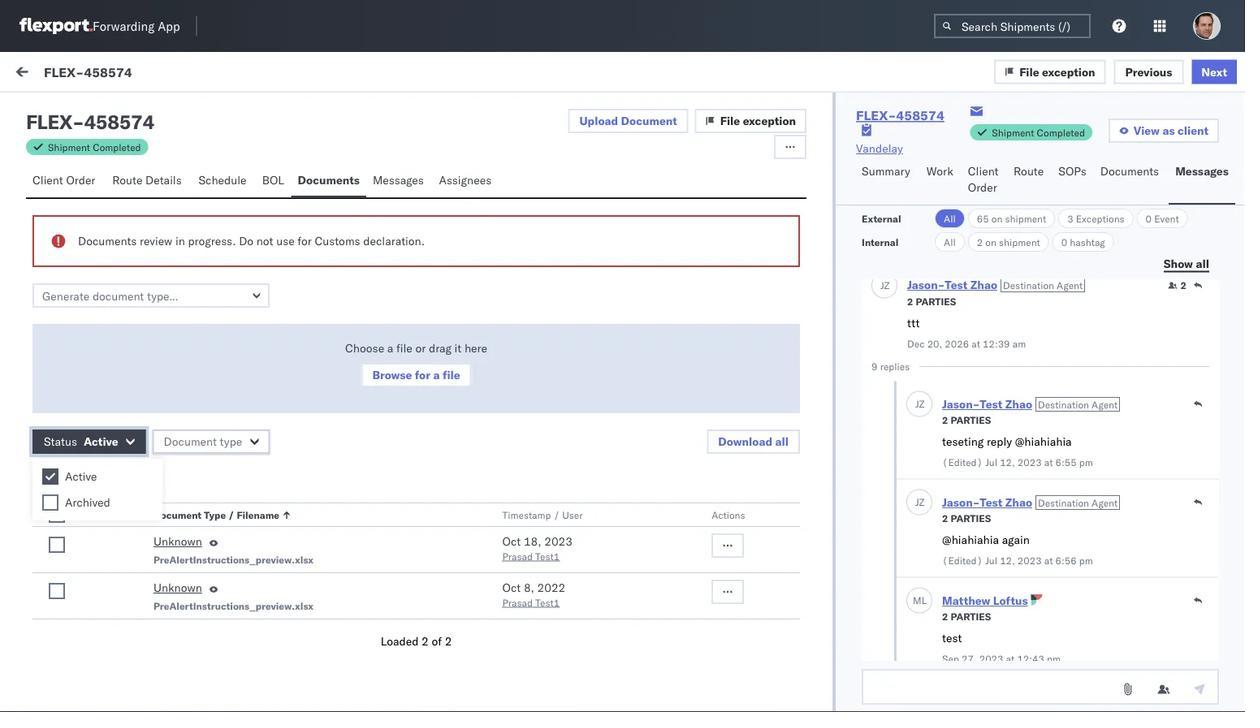 Task type: locate. For each thing, give the bounding box(es) containing it.
xiong for oct 26, 2023, 7:16 pm pdt
[[163, 322, 193, 336]]

z for teseting
[[919, 398, 925, 410]]

1 j x from the top
[[123, 178, 132, 188]]

2 pm from the top
[[355, 249, 372, 263]]

pm for 1:02
[[355, 176, 372, 190]]

27, right sep
[[962, 653, 977, 666]]

1 horizontal spatial work
[[927, 164, 953, 178]]

2023
[[1018, 457, 1042, 469], [544, 534, 573, 549], [1018, 555, 1042, 567], [979, 653, 1004, 666]]

26,
[[272, 249, 289, 263], [272, 322, 289, 336]]

1 vertical spatial pdt
[[375, 249, 396, 263]]

3 2023, from the top
[[292, 322, 324, 336]]

1 horizontal spatial documents button
[[1094, 157, 1169, 205]]

show
[[1164, 256, 1193, 270]]

0 vertical spatial pm
[[1079, 457, 1093, 469]]

jason-test zhao button for teseting
[[942, 398, 1032, 412]]

z
[[884, 279, 890, 292], [919, 398, 925, 410], [919, 496, 925, 508]]

assignees button
[[433, 166, 501, 197]]

message inside button
[[189, 103, 234, 117]]

jason- up the teseting
[[942, 398, 980, 412]]

3 x from the top
[[126, 324, 132, 334]]

shipment completed
[[992, 126, 1085, 138], [48, 141, 141, 153]]

2023, down use
[[292, 249, 324, 263]]

client
[[1178, 123, 1209, 138]]

document for type
[[153, 509, 202, 521]]

test1 down 2022
[[535, 597, 560, 609]]

prasad down 8,
[[502, 597, 533, 609]]

0 vertical spatial agent
[[1057, 279, 1083, 291]]

a inside button
[[433, 368, 440, 382]]

0 vertical spatial 27,
[[272, 176, 289, 190]]

6:56
[[1056, 555, 1077, 567]]

route left details
[[112, 173, 143, 187]]

test up use
[[288, 204, 309, 218]]

documents for the right documents button
[[1100, 164, 1159, 178]]

oct inside oct 8, 2022 prasad test1
[[502, 581, 521, 595]]

flexport for oct 26, 2023, 7:21 pm pdt
[[202, 250, 238, 262]]

3 flex- 458574 from the top
[[653, 335, 729, 349]]

1 unknown link from the top
[[153, 534, 202, 553]]

x up hello
[[126, 251, 132, 261]]

choose
[[345, 341, 384, 355]]

12, down again
[[1000, 555, 1015, 567]]

zhao for dec
[[971, 278, 997, 292]]

pm
[[1079, 457, 1093, 469], [1079, 555, 1093, 567], [1047, 653, 1061, 666]]

1 vertical spatial on
[[986, 236, 997, 248]]

2023 left the 6:55
[[1018, 457, 1042, 469]]

client order button up 65
[[962, 157, 1007, 205]]

x for oct 26, 2023, 7:21 pm pdt
[[126, 251, 132, 261]]

resize handle column header
[[58, 136, 78, 380], [626, 136, 645, 380], [853, 136, 872, 380], [1080, 136, 1099, 380], [1216, 136, 1236, 380]]

prealertinstructions_preview.xlsx for oct 18, 2023
[[153, 554, 314, 566]]

flex- 458574 for oct 26, 2023, 7:16 pm pdt
[[653, 335, 729, 349]]

2023 inside @hiahiahia again (edited)  jul 12, 2023 at 6:56 pm
[[1018, 555, 1042, 567]]

all for download all
[[775, 435, 789, 449]]

customs
[[315, 234, 360, 248]]

shipment up 2 on shipment
[[1005, 212, 1046, 225]]

documents right bol button
[[298, 173, 360, 187]]

on right 65
[[992, 212, 1003, 225]]

jie xiong for oct 26, 2023, 7:21 pm pdt
[[147, 249, 193, 263]]

pdt down the declaration.
[[375, 249, 396, 263]]

active up "files"
[[84, 435, 118, 449]]

@hiahiahia inside teseting reply @hiahiahia (edited)  jul 12, 2023 at 6:55 pm
[[1015, 435, 1072, 449]]

all
[[1196, 256, 1210, 270], [775, 435, 789, 449]]

1 flexport from the top
[[202, 177, 238, 189]]

3 resize handle column header from the left
[[853, 136, 872, 380]]

jason- for @hiahiahia
[[942, 496, 980, 510]]

3 jie from the top
[[147, 322, 160, 336]]

external inside button
[[26, 103, 72, 117]]

1 vertical spatial test
[[980, 398, 1003, 412]]

client
[[880, 141, 907, 153], [968, 164, 999, 178], [32, 173, 63, 187]]

2 unknown from the top
[[153, 581, 202, 595]]

actions
[[1107, 141, 1141, 153], [712, 509, 745, 521]]

pm for 7:16
[[355, 322, 372, 336]]

shipment for 65 on shipment
[[1005, 212, 1046, 225]]

unknown
[[153, 534, 202, 549], [153, 581, 202, 595]]

0 vertical spatial document
[[621, 114, 677, 128]]

work button
[[920, 157, 962, 205]]

0 vertical spatial shipment
[[1005, 212, 1046, 225]]

1 test1 from the top
[[535, 550, 560, 563]]

1 vertical spatial z
[[919, 398, 925, 410]]

completed up sops
[[1037, 126, 1085, 138]]

at inside @hiahiahia again (edited)  jul 12, 2023 at 6:56 pm
[[1044, 555, 1053, 567]]

zhao up the reply
[[1005, 398, 1032, 412]]

completed
[[1037, 126, 1085, 138], [93, 141, 141, 153]]

file down the search shipments (/) text box
[[1020, 64, 1039, 79]]

j x for oct 27, 2023, 1:02 pm pdt
[[123, 178, 132, 188]]

0 vertical spatial unknown link
[[153, 534, 202, 553]]

2 test1 from the top
[[535, 597, 560, 609]]

5 resize handle column header from the left
[[1216, 136, 1236, 380]]

file exception
[[1020, 64, 1095, 79], [720, 114, 796, 128]]

in
[[175, 234, 185, 248]]

0 horizontal spatial route
[[112, 173, 143, 187]]

2 jie xiong from the top
[[147, 249, 193, 263]]

Search Shipments (/) text field
[[934, 14, 1091, 38]]

0 horizontal spatial messages
[[373, 173, 424, 187]]

2 jie from the top
[[147, 249, 160, 263]]

external down summary button
[[862, 212, 901, 225]]

2 resize handle column header from the left
[[626, 136, 645, 380]]

1 (edited) from the top
[[942, 457, 983, 469]]

file inside button
[[443, 368, 460, 382]]

messages left read
[[1094, 66, 1148, 80]]

destination down the 6:55
[[1038, 497, 1089, 509]]

2 unknown link from the top
[[153, 580, 202, 599]]

all right download
[[775, 435, 789, 449]]

12, down the reply
[[1000, 457, 1015, 469]]

flex- for oct 26, 2023, 7:16 pm pdt
[[653, 335, 687, 349]]

destination for again
[[1038, 497, 1089, 509]]

1 horizontal spatial 0
[[1146, 212, 1152, 225]]

0 horizontal spatial actions
[[712, 509, 745, 521]]

read
[[1166, 66, 1193, 80]]

2 flex- 458574 from the top
[[653, 262, 729, 276]]

prasad for 18,
[[502, 550, 533, 563]]

jie
[[147, 176, 160, 190], [147, 249, 160, 263], [147, 322, 160, 336]]

3 jie xiong from the top
[[147, 322, 193, 336]]

2 12, from the top
[[1000, 555, 1015, 567]]

jason-test zhao button for @hiahiahia
[[942, 496, 1032, 510]]

2 inside button
[[1181, 280, 1187, 292]]

2 prealertinstructions_preview.xlsx from the top
[[153, 600, 314, 612]]

jason-test zhao button up the reply
[[942, 398, 1032, 412]]

pm right 12:43
[[1047, 653, 1061, 666]]

1 horizontal spatial @hiahiahia
[[1015, 435, 1072, 449]]

3 pm from the top
[[355, 322, 372, 336]]

timestamp / user button
[[499, 505, 679, 521]]

oct 18, 2023 prasad test1
[[502, 534, 573, 563]]

parties up ttt
[[916, 296, 956, 308]]

1 vertical spatial 0
[[1061, 236, 1068, 248]]

0 vertical spatial pm
[[355, 176, 372, 190]]

2 parties button for ttt
[[907, 294, 956, 309]]

j x down generate document type... text box
[[123, 324, 132, 334]]

progress.
[[188, 234, 236, 248]]

@hiahiahia inside @hiahiahia again (edited)  jul 12, 2023 at 6:56 pm
[[942, 533, 999, 547]]

oct 27, 2023, 1:02 pm pdt
[[250, 176, 396, 190]]

unknown link for oct 8, 2022
[[153, 580, 202, 599]]

1 horizontal spatial documents
[[298, 173, 360, 187]]

0 horizontal spatial documents button
[[291, 166, 366, 197]]

0 for 0 event
[[1146, 212, 1152, 225]]

oct 8, 2022 prasad test1
[[502, 581, 566, 609]]

2 prasad from the top
[[502, 597, 533, 609]]

2026
[[945, 338, 969, 351]]

(3)
[[75, 103, 96, 117]]

1 vertical spatial x
[[126, 251, 132, 261]]

0 vertical spatial pdt
[[375, 176, 396, 190]]

2023 left 12:43
[[979, 653, 1004, 666]]

1 x from the top
[[126, 178, 132, 188]]

jie xiong up the @matthew
[[147, 176, 193, 190]]

destination up the 6:55
[[1038, 399, 1089, 411]]

view as client
[[1134, 123, 1209, 138]]

1 vertical spatial completed
[[93, 141, 141, 153]]

flex- 458574 for oct 27, 2023, 1:02 pm pdt
[[653, 189, 729, 203]]

next button
[[1192, 60, 1237, 84]]

1 vertical spatial pm
[[355, 249, 372, 263]]

0 vertical spatial jul
[[985, 457, 998, 469]]

2 down the show all button
[[1181, 280, 1187, 292]]

0 vertical spatial a
[[387, 341, 393, 355]]

2 parties button for teseting
[[942, 413, 991, 427]]

2 parties up ttt
[[907, 296, 956, 308]]

2 vertical spatial pm
[[355, 322, 372, 336]]

prasad inside oct 8, 2022 prasad test1
[[502, 597, 533, 609]]

2 parties button for @hiahiahia
[[942, 511, 991, 526]]

2 (edited) from the top
[[942, 555, 983, 567]]

all button left 65
[[935, 209, 965, 228]]

1 vertical spatial all button
[[935, 232, 965, 252]]

message list button
[[182, 96, 266, 128]]

2 pdt from the top
[[375, 249, 396, 263]]

z for ttt
[[884, 279, 890, 292]]

documents button up 0 event
[[1094, 157, 1169, 205]]

2 vertical spatial j z
[[915, 496, 925, 508]]

2 j x from the top
[[123, 251, 132, 261]]

file
[[1020, 64, 1039, 79], [720, 114, 740, 128]]

j x up hello
[[123, 251, 132, 261]]

1 vertical spatial document
[[164, 435, 217, 449]]

1 vertical spatial flexport
[[202, 250, 238, 262]]

1 vertical spatial shipment
[[999, 236, 1040, 248]]

status
[[44, 435, 77, 449]]

2 jul from the top
[[985, 555, 998, 567]]

vandelay up summary
[[856, 141, 903, 156]]

0 horizontal spatial @hiahiahia
[[942, 533, 999, 547]]

for inside browse for a file button
[[415, 368, 430, 382]]

parties down matthew
[[951, 611, 991, 623]]

document left type
[[153, 509, 202, 521]]

jason-test zhao destination agent down 2 on shipment
[[907, 278, 1083, 292]]

for down or
[[415, 368, 430, 382]]

agent for 20,
[[1057, 279, 1083, 291]]

document type button
[[152, 430, 270, 454]]

2 all button from the top
[[935, 232, 965, 252]]

27,
[[272, 176, 289, 190], [962, 653, 977, 666]]

1 horizontal spatial /
[[554, 509, 560, 521]]

pm right the 6:55
[[1079, 457, 1093, 469]]

None checkbox
[[26, 139, 42, 155], [26, 261, 42, 277], [42, 469, 58, 485], [42, 495, 58, 511], [49, 583, 65, 599], [26, 139, 42, 155], [26, 261, 42, 277], [42, 469, 58, 485], [42, 495, 58, 511], [49, 583, 65, 599]]

test1 inside oct 8, 2022 prasad test1
[[535, 597, 560, 609]]

use
[[276, 234, 295, 248]]

j x
[[123, 178, 132, 188], [123, 251, 132, 261], [123, 324, 132, 334]]

1 vertical spatial @hiahiahia
[[942, 533, 999, 547]]

1 vertical spatial jason-test zhao destination agent
[[942, 398, 1118, 412]]

order up 65
[[968, 180, 997, 195]]

2 horizontal spatial messages
[[1175, 164, 1229, 178]]

jie for oct 26, 2023, 7:16 pm pdt
[[147, 322, 160, 336]]

messages down client
[[1175, 164, 1229, 178]]

2 vertical spatial z
[[919, 496, 925, 508]]

documents for documents button to the left
[[298, 173, 360, 187]]

oct
[[250, 176, 269, 190], [250, 249, 269, 263], [250, 322, 269, 336], [502, 534, 521, 549], [502, 581, 521, 595]]

12, inside teseting reply @hiahiahia (edited)  jul 12, 2023 at 6:55 pm
[[1000, 457, 1015, 469]]

1 horizontal spatial client order
[[968, 164, 999, 195]]

jie up the @matthew
[[147, 176, 160, 190]]

2 parties button down matthew
[[942, 610, 991, 624]]

documents down "view"
[[1100, 164, 1159, 178]]

document for type
[[164, 435, 217, 449]]

0 horizontal spatial internal
[[109, 103, 149, 117]]

flexport for oct 26, 2023, 7:16 pm pdt
[[202, 323, 238, 335]]

3 pdt from the top
[[375, 322, 396, 336]]

1 vertical spatial message
[[118, 141, 157, 153]]

0 vertical spatial test
[[288, 204, 309, 218]]

0 vertical spatial test1
[[535, 550, 560, 563]]

pm right 7:21
[[355, 249, 372, 263]]

0 horizontal spatial 0
[[1061, 236, 1068, 248]]

1 horizontal spatial completed
[[1037, 126, 1085, 138]]

1 vertical spatial work
[[690, 141, 711, 153]]

1 vertical spatial agent
[[1092, 399, 1118, 411]]

zhao for again
[[1005, 496, 1032, 510]]

external left -
[[26, 103, 72, 117]]

2 vertical spatial flex- 458574
[[653, 335, 729, 349]]

shipment completed up route button
[[992, 126, 1085, 138]]

1 / from the left
[[228, 509, 234, 521]]

client order button down -
[[26, 166, 106, 197]]

z for @hiahiahia
[[919, 496, 925, 508]]

files
[[87, 471, 111, 485]]

j z for ttt
[[880, 279, 890, 292]]

0 vertical spatial flex- 458574
[[653, 189, 729, 203]]

1 horizontal spatial 27,
[[962, 653, 977, 666]]

as right "view"
[[1163, 123, 1175, 138]]

27, right schedule "button"
[[272, 176, 289, 190]]

assignees
[[439, 173, 492, 187]]

1 jie from the top
[[147, 176, 160, 190]]

2 flexport from the top
[[202, 250, 238, 262]]

test1 inside oct 18, 2023 prasad test1
[[535, 550, 560, 563]]

all button
[[935, 209, 965, 228], [935, 232, 965, 252]]

document
[[621, 114, 677, 128], [164, 435, 217, 449], [153, 509, 202, 521]]

3 j x from the top
[[123, 324, 132, 334]]

exception right the mark
[[1042, 64, 1095, 79]]

import work button
[[114, 52, 191, 96]]

messages for the right messages button
[[1175, 164, 1229, 178]]

0 horizontal spatial file
[[720, 114, 740, 128]]

2 vertical spatial test
[[980, 496, 1003, 510]]

of
[[432, 634, 442, 649]]

jie xiong down generate document type... text box
[[147, 322, 193, 336]]

at
[[972, 338, 980, 351], [1044, 457, 1053, 469], [1044, 555, 1053, 567], [1006, 653, 1015, 666]]

jason-test zhao button up again
[[942, 496, 1032, 510]]

flexport down progress.
[[202, 250, 238, 262]]

forwarding
[[93, 18, 155, 34]]

0 vertical spatial 2023,
[[292, 176, 324, 190]]

2 26, from the top
[[272, 322, 289, 336]]

internal (0)
[[109, 103, 173, 117]]

0
[[1146, 212, 1152, 225], [1061, 236, 1068, 248]]

1 flex- 458574 from the top
[[653, 189, 729, 203]]

12:43
[[1017, 653, 1045, 666]]

0 horizontal spatial client
[[32, 173, 63, 187]]

1 26, from the top
[[272, 249, 289, 263]]

oct for oct 26, 2023, 7:16 pm pdt
[[250, 322, 269, 336]]

1 prealertinstructions_preview.xlsx from the top
[[153, 554, 314, 566]]

client order up 65
[[968, 164, 999, 195]]

test up again
[[980, 496, 1003, 510]]

2 vertical spatial x
[[126, 324, 132, 334]]

0 vertical spatial unknown
[[153, 534, 202, 549]]

again
[[1002, 533, 1030, 547]]

2 x from the top
[[126, 251, 132, 261]]

2 down 65
[[977, 236, 983, 248]]

1 vertical spatial zhao
[[1005, 398, 1032, 412]]

2 vertical spatial jason-test zhao destination agent
[[942, 496, 1118, 510]]

26, for oct 26, 2023, 7:16 pm pdt
[[272, 322, 289, 336]]

documents left review
[[78, 234, 137, 248]]

prasad inside oct 18, 2023 prasad test1
[[502, 550, 533, 563]]

message for message
[[118, 141, 157, 153]]

order for the leftmost the client order button
[[66, 173, 95, 187]]

loftus for matthew
[[993, 594, 1028, 608]]

0 vertical spatial jason-test zhao button
[[907, 278, 997, 292]]

2023 inside oct 18, 2023 prasad test1
[[544, 534, 573, 549]]

1 vertical spatial prealertinstructions_preview.xlsx
[[153, 600, 314, 612]]

pm inside @hiahiahia again (edited)  jul 12, 2023 at 6:56 pm
[[1079, 555, 1093, 567]]

1 horizontal spatial file
[[1020, 64, 1039, 79]]

external (3)
[[26, 103, 96, 117]]

mark
[[996, 66, 1025, 80]]

1 all button from the top
[[935, 209, 965, 228]]

uploaded files ∙ 2
[[32, 471, 131, 485]]

prasad down '18,'
[[502, 550, 533, 563]]

2023 right '18,'
[[544, 534, 573, 549]]

upload
[[580, 114, 618, 128]]

2 vertical spatial destination
[[1038, 497, 1089, 509]]

1 12, from the top
[[1000, 457, 1015, 469]]

2 2023, from the top
[[292, 249, 324, 263]]

None checkbox
[[26, 188, 42, 204], [26, 334, 42, 351], [49, 507, 65, 523], [49, 537, 65, 553], [26, 188, 42, 204], [26, 334, 42, 351], [49, 507, 65, 523], [49, 537, 65, 553]]

unknown link
[[153, 534, 202, 553], [153, 580, 202, 599]]

2023 down again
[[1018, 555, 1042, 567]]

work right related
[[690, 141, 711, 153]]

jason-test zhao destination agent up the reply
[[942, 398, 1118, 412]]

parties for teseting
[[951, 415, 991, 427]]

test up the reply
[[980, 398, 1003, 412]]

documents button
[[1094, 157, 1169, 205], [291, 166, 366, 197]]

oct inside oct 18, 2023 prasad test1
[[502, 534, 521, 549]]

0 left hashtag
[[1061, 236, 1068, 248]]

27, inside test sep 27, 2023 at 12:43 pm
[[962, 653, 977, 666]]

test
[[945, 278, 968, 292], [980, 398, 1003, 412], [980, 496, 1003, 510]]

summary
[[862, 164, 910, 178]]

flex-458574 up vandelay "link"
[[856, 107, 945, 123]]

message left list
[[189, 103, 234, 117]]

0 vertical spatial on
[[992, 212, 1003, 225]]

file left or
[[396, 341, 413, 355]]

pm for 7:21
[[355, 249, 372, 263]]

related
[[653, 141, 687, 153]]

2 right ∙
[[124, 471, 131, 485]]

jason-test zhao destination agent up again
[[942, 496, 1118, 510]]

or
[[415, 341, 426, 355]]

details
[[145, 173, 182, 187]]

2 up ttt
[[907, 296, 913, 308]]

1 jul from the top
[[985, 457, 998, 469]]

4 resize handle column header from the left
[[1080, 136, 1099, 380]]

shipment
[[1005, 212, 1046, 225], [999, 236, 1040, 248]]

1 horizontal spatial messages button
[[1169, 157, 1235, 205]]

1 horizontal spatial route
[[1014, 164, 1044, 178]]

pdt right 1:02
[[375, 176, 396, 190]]

completed down flex - 458574
[[93, 141, 141, 153]]

0 vertical spatial 12,
[[1000, 457, 1015, 469]]

actions down download
[[712, 509, 745, 521]]

as
[[1151, 66, 1163, 80], [1163, 123, 1175, 138]]

route details
[[112, 173, 182, 187]]

xiong down generate document type... text box
[[163, 322, 193, 336]]

loftus up progress.
[[180, 204, 215, 218]]

Generate document type... text field
[[32, 283, 270, 308]]

1 pm from the top
[[355, 176, 372, 190]]

1 vertical spatial as
[[1163, 123, 1175, 138]]

1 horizontal spatial order
[[968, 180, 997, 195]]

jason- for ttt
[[907, 278, 945, 292]]

0 vertical spatial test
[[945, 278, 968, 292]]

jason- up ttt
[[907, 278, 945, 292]]

xiong for oct 26, 2023, 7:21 pm pdt
[[163, 249, 193, 263]]

message list
[[189, 103, 256, 117]]

prasad
[[502, 550, 533, 563], [502, 597, 533, 609]]

1 prasad from the top
[[502, 550, 533, 563]]

j
[[123, 178, 126, 188], [123, 251, 126, 261], [880, 279, 884, 292], [123, 324, 126, 334], [915, 398, 919, 410], [915, 496, 919, 508]]

flex- 458574
[[653, 189, 729, 203], [653, 262, 729, 276], [653, 335, 729, 349]]

2 parties button
[[907, 294, 956, 309], [942, 413, 991, 427], [942, 511, 991, 526], [942, 610, 991, 624]]

1 2023, from the top
[[292, 176, 324, 190]]

1 vertical spatial all
[[944, 212, 956, 225]]

1 jie xiong from the top
[[147, 176, 193, 190]]

1 vertical spatial pm
[[1079, 555, 1093, 567]]

a right choose
[[387, 341, 393, 355]]

file exception down the search shipments (/) text box
[[1020, 64, 1095, 79]]

client down flex
[[32, 173, 63, 187]]

as inside view as client button
[[1163, 123, 1175, 138]]

agent for (edited)
[[1092, 497, 1118, 509]]

2 parties up @hiahiahia again (edited)  jul 12, 2023 at 6:56 pm at the bottom right of the page
[[942, 513, 991, 525]]

order down -
[[66, 173, 95, 187]]

None text field
[[862, 669, 1219, 705]]

resize handle column header for related work item/shipment
[[853, 136, 872, 380]]

internal inside button
[[109, 103, 149, 117]]

all right the mark
[[1028, 66, 1043, 80]]

/
[[228, 509, 234, 521], [554, 509, 560, 521]]

1 vertical spatial jul
[[985, 555, 998, 567]]

vandelay up ttt
[[880, 262, 927, 276]]

document type
[[164, 435, 242, 449]]

messages for leftmost messages button
[[373, 173, 424, 187]]

jason-test zhao destination agent for reply
[[942, 398, 1118, 412]]

1 vertical spatial j z
[[915, 398, 925, 410]]

previous
[[1125, 64, 1172, 79]]

2023, left 1:02
[[292, 176, 324, 190]]

0 vertical spatial message
[[189, 103, 234, 117]]

0 vertical spatial external
[[1046, 66, 1092, 80]]

route left sops
[[1014, 164, 1044, 178]]

internal
[[109, 103, 149, 117], [862, 236, 899, 248]]

order inside client order
[[968, 180, 997, 195]]

file down it
[[443, 368, 460, 382]]

flexport
[[202, 177, 238, 189], [202, 250, 238, 262], [202, 323, 238, 335]]

2 parties button up @hiahiahia again (edited)  jul 12, 2023 at 6:56 pm at the bottom right of the page
[[942, 511, 991, 526]]

related work item/shipment
[[653, 141, 780, 153]]

0 vertical spatial actions
[[1107, 141, 1141, 153]]

1 unknown from the top
[[153, 534, 202, 549]]

filename
[[237, 509, 280, 521]]

pdt for oct 26, 2023, 7:21 pm pdt
[[375, 249, 396, 263]]

/ left 'user' at bottom
[[554, 509, 560, 521]]

test1 down '18,'
[[535, 550, 560, 563]]

1 pdt from the top
[[375, 176, 396, 190]]

0 horizontal spatial 27,
[[272, 176, 289, 190]]

flex- for oct 26, 2023, 7:21 pm pdt
[[653, 262, 687, 276]]

mark all external messages as read
[[996, 66, 1193, 80]]

unknown for oct 8, 2022
[[153, 581, 202, 595]]

1 vertical spatial external
[[26, 103, 72, 117]]

2 vertical spatial agent
[[1092, 497, 1118, 509]]

1 horizontal spatial external
[[862, 212, 901, 225]]

@jie
[[222, 204, 246, 218]]

file exception button
[[994, 60, 1106, 84], [994, 60, 1106, 84], [695, 109, 807, 133], [695, 109, 807, 133]]

l
[[922, 595, 927, 607]]

flex- 458574 for oct 26, 2023, 7:21 pm pdt
[[653, 262, 729, 276]]

document inside 'button'
[[621, 114, 677, 128]]

hashtag
[[1070, 236, 1105, 248]]

test for ttt
[[945, 278, 968, 292]]

flexport for oct 27, 2023, 1:02 pm pdt
[[202, 177, 238, 189]]

route for route
[[1014, 164, 1044, 178]]

1 vertical spatial for
[[415, 368, 430, 382]]

@hiahiahia left again
[[942, 533, 999, 547]]

destination down 2 on shipment
[[1003, 279, 1054, 291]]

2 parties button for test
[[942, 610, 991, 624]]

jie xiong for oct 27, 2023, 1:02 pm pdt
[[147, 176, 193, 190]]

1 horizontal spatial loftus
[[993, 594, 1028, 608]]

test up the ttt dec 20, 2026 at 12:39 am
[[945, 278, 968, 292]]

pdt for oct 26, 2023, 7:16 pm pdt
[[375, 322, 396, 336]]

3 flexport from the top
[[202, 323, 238, 335]]

0 horizontal spatial loftus
[[180, 204, 215, 218]]

2 horizontal spatial documents
[[1100, 164, 1159, 178]]

3
[[1068, 212, 1074, 225]]

1 vertical spatial 26,
[[272, 322, 289, 336]]

0 vertical spatial zhao
[[971, 278, 997, 292]]

shipment up route button
[[992, 126, 1034, 138]]

0 horizontal spatial exception
[[743, 114, 796, 128]]

file exception up 'item/shipment'
[[720, 114, 796, 128]]

oct left 8,
[[502, 581, 521, 595]]

parties
[[916, 296, 956, 308], [951, 415, 991, 427], [951, 513, 991, 525], [951, 611, 991, 623]]



Task type: vqa. For each thing, say whether or not it's contained in the screenshot.
Customs Billing Packet's select file button
no



Task type: describe. For each thing, give the bounding box(es) containing it.
document type / filename
[[153, 509, 280, 521]]

work for my
[[46, 63, 88, 85]]

view
[[1134, 123, 1160, 138]]

m
[[913, 595, 922, 607]]

12, inside @hiahiahia again (edited)  jul 12, 2023 at 6:56 pm
[[1000, 555, 1015, 567]]

upload document button
[[568, 109, 689, 133]]

jason-test zhao button for ttt
[[907, 278, 997, 292]]

2023 inside test sep 27, 2023 at 12:43 pm
[[979, 653, 1004, 666]]

loaded
[[381, 634, 419, 649]]

1 horizontal spatial exception
[[1042, 64, 1095, 79]]

reply
[[987, 435, 1012, 449]]

parties for test
[[951, 611, 991, 623]]

am
[[1013, 338, 1026, 351]]

all button for 2
[[935, 232, 965, 252]]

test1 for 2022
[[535, 597, 560, 609]]

flex- for oct 27, 2023, 1:02 pm pdt
[[653, 189, 687, 203]]

document type / filename button
[[150, 505, 470, 521]]

do
[[239, 234, 253, 248]]

0 vertical spatial flex-458574
[[44, 64, 132, 80]]

2022
[[537, 581, 566, 595]]

internal (0) button
[[102, 96, 182, 128]]

replies
[[880, 361, 910, 373]]

2023, for 1:02
[[292, 176, 324, 190]]

parties for ttt
[[916, 296, 956, 308]]

at inside the ttt dec 20, 2026 at 12:39 am
[[972, 338, 980, 351]]

26, for oct 26, 2023, 7:21 pm pdt
[[272, 249, 289, 263]]

prasad for 8,
[[502, 597, 533, 609]]

2 down matthew
[[942, 611, 948, 623]]

resize handle column header for actions
[[1216, 136, 1236, 380]]

bol button
[[256, 166, 291, 197]]

pm inside test sep 27, 2023 at 12:43 pm
[[1047, 653, 1061, 666]]

status active
[[44, 435, 118, 449]]

parties for @hiahiahia
[[951, 513, 991, 525]]

0 horizontal spatial client order
[[32, 173, 95, 187]]

matthew loftus button
[[942, 594, 1028, 608]]

0 vertical spatial file exception
[[1020, 64, 1095, 79]]

prealertinstructions_preview.xlsx for oct 8, 2022
[[153, 600, 314, 612]]

sops button
[[1052, 157, 1094, 205]]

at inside teseting reply @hiahiahia (edited)  jul 12, 2023 at 6:55 pm
[[1044, 457, 1053, 469]]

j z for teseting
[[915, 398, 925, 410]]

app
[[158, 18, 180, 34]]

oct 26, 2023, 7:16 pm pdt
[[250, 322, 396, 336]]

documents review in progress. do not use for customs declaration.
[[78, 234, 425, 248]]

2 button
[[1168, 279, 1187, 292]]

1 vertical spatial file exception
[[720, 114, 796, 128]]

7:16
[[327, 322, 352, 336]]

resize handle column header for client
[[1080, 136, 1099, 380]]

x for oct 26, 2023, 7:16 pm pdt
[[126, 324, 132, 334]]

jason- for teseting
[[942, 398, 980, 412]]

type
[[220, 435, 242, 449]]

xiong up not
[[249, 204, 280, 218]]

2 right of
[[445, 634, 452, 649]]

user
[[562, 509, 583, 521]]

on for 65
[[992, 212, 1003, 225]]

sops
[[1059, 164, 1087, 178]]

matthew loftus
[[942, 594, 1028, 608]]

0 horizontal spatial shipment
[[48, 141, 90, 153]]

j x for oct 26, 2023, 7:21 pm pdt
[[123, 251, 132, 261]]

pm inside teseting reply @hiahiahia (edited)  jul 12, 2023 at 6:55 pm
[[1079, 457, 1093, 469]]

1 resize handle column header from the left
[[58, 136, 78, 380]]

oct 26, 2023, 7:21 pm pdt
[[250, 249, 396, 263]]

1 vertical spatial shipment completed
[[48, 141, 141, 153]]

8,
[[524, 581, 534, 595]]

0 horizontal spatial a
[[387, 341, 393, 355]]

shipment for 2 on shipment
[[999, 236, 1040, 248]]

0 vertical spatial completed
[[1037, 126, 1085, 138]]

2 parties for @hiahiahia
[[942, 513, 991, 525]]

0 vertical spatial as
[[1151, 66, 1163, 80]]

2 up the teseting
[[942, 415, 948, 427]]

7:21
[[327, 249, 352, 263]]

destination for reply
[[1038, 399, 1089, 411]]

route for route details
[[112, 173, 143, 187]]

oct for oct 26, 2023, 7:21 pm pdt
[[250, 249, 269, 263]]

oct for oct 27, 2023, 1:02 pm pdt
[[250, 176, 269, 190]]

@matthew loftus @jie xiong test
[[119, 204, 309, 218]]

1 horizontal spatial shipment
[[992, 126, 1034, 138]]

list
[[237, 103, 256, 117]]

show all
[[1164, 256, 1210, 270]]

forwarding app
[[93, 18, 180, 34]]

20,
[[927, 338, 942, 351]]

view as client button
[[1109, 119, 1219, 143]]

browse for a file
[[372, 368, 460, 382]]

2 / from the left
[[554, 509, 560, 521]]

1 vertical spatial exception
[[743, 114, 796, 128]]

type
[[204, 509, 226, 521]]

2 horizontal spatial client
[[968, 164, 999, 178]]

resize handle column header for message
[[626, 136, 645, 380]]

previous button
[[1114, 60, 1184, 84]]

internal for internal (0)
[[109, 103, 149, 117]]

message for message list
[[189, 103, 234, 117]]

internal for internal
[[862, 236, 899, 248]]

2 left of
[[422, 634, 429, 649]]

0 vertical spatial active
[[84, 435, 118, 449]]

2023 inside teseting reply @hiahiahia (edited)  jul 12, 2023 at 6:55 pm
[[1018, 457, 1042, 469]]

flexport. image
[[19, 18, 93, 34]]

unknown link for oct 18, 2023
[[153, 534, 202, 553]]

0 horizontal spatial client order button
[[26, 166, 106, 197]]

1 vertical spatial active
[[65, 470, 97, 484]]

bol
[[262, 173, 284, 187]]

vandelay link
[[856, 141, 903, 157]]

(edited) inside teseting reply @hiahiahia (edited)  jul 12, 2023 at 6:55 pm
[[942, 457, 983, 469]]

vandelay for oct 27, 2023, 1:02 pm pdt
[[880, 189, 927, 203]]

j x for oct 26, 2023, 7:16 pm pdt
[[123, 324, 132, 334]]

0 event
[[1146, 212, 1179, 225]]

1:02
[[327, 176, 352, 190]]

2 on shipment
[[977, 236, 1040, 248]]

sep
[[942, 653, 959, 666]]

0 horizontal spatial messages button
[[366, 166, 433, 197]]

jul inside @hiahiahia again (edited)  jul 12, 2023 at 6:56 pm
[[985, 555, 998, 567]]

route details button
[[106, 166, 192, 197]]

12:39
[[983, 338, 1010, 351]]

2 parties for test
[[942, 611, 991, 623]]

teseting reply @hiahiahia (edited)  jul 12, 2023 at 6:55 pm
[[942, 435, 1093, 469]]

destination for dec
[[1003, 279, 1054, 291]]

test inside test sep 27, 2023 at 12:43 pm
[[942, 631, 962, 645]]

1 horizontal spatial client order button
[[962, 157, 1007, 205]]

test for @hiahiahia
[[980, 496, 1003, 510]]

loftus for @matthew
[[180, 204, 215, 218]]

work inside 'button'
[[158, 67, 184, 81]]

download all
[[718, 435, 789, 449]]

0 horizontal spatial completed
[[93, 141, 141, 153]]

2 parties for teseting
[[942, 415, 991, 427]]

browse for a file button
[[361, 363, 472, 387]]

j z for @hiahiahia
[[915, 496, 925, 508]]

it
[[455, 341, 462, 355]]

x for oct 27, 2023, 1:02 pm pdt
[[126, 178, 132, 188]]

2 up @hiahiahia again (edited)  jul 12, 2023 at 6:56 pm at the bottom right of the page
[[942, 513, 948, 525]]

route button
[[1007, 157, 1052, 205]]

download all button
[[707, 430, 800, 454]]

review
[[140, 234, 172, 248]]

jie for oct 27, 2023, 1:02 pm pdt
[[147, 176, 160, 190]]

all button for 65
[[935, 209, 965, 228]]

test1 for 2023
[[535, 550, 560, 563]]

work inside button
[[927, 164, 953, 178]]

1 horizontal spatial messages
[[1094, 66, 1148, 80]]

test sep 27, 2023 at 12:43 pm
[[942, 631, 1061, 666]]

forwarding app link
[[19, 18, 180, 34]]

upload document
[[580, 114, 677, 128]]

import work
[[121, 67, 184, 81]]

pdt for oct 27, 2023, 1:02 pm pdt
[[375, 176, 396, 190]]

external for external (3)
[[26, 103, 72, 117]]

all for 2 on shipment
[[944, 236, 956, 248]]

m l
[[913, 595, 927, 607]]

1 horizontal spatial shipment completed
[[992, 126, 1085, 138]]

(0)
[[152, 103, 173, 117]]

ttt dec 20, 2026 at 12:39 am
[[907, 316, 1026, 351]]

jul inside teseting reply @hiahiahia (edited)  jul 12, 2023 at 6:55 pm
[[985, 457, 998, 469]]

download
[[718, 435, 773, 449]]

2 parties for ttt
[[907, 296, 956, 308]]

0 vertical spatial file
[[396, 341, 413, 355]]

2023, for 7:16
[[292, 322, 324, 336]]

∙
[[114, 471, 121, 485]]

xiong for oct 27, 2023, 1:02 pm pdt
[[163, 176, 193, 190]]

not
[[256, 234, 273, 248]]

import
[[121, 67, 155, 81]]

agent for @hiahiahia
[[1092, 399, 1118, 411]]

0 horizontal spatial test
[[288, 204, 309, 218]]

exceptions
[[1076, 212, 1125, 225]]

jie xiong for oct 26, 2023, 7:16 pm pdt
[[147, 322, 193, 336]]

vandelay for oct 26, 2023, 7:16 pm pdt
[[880, 335, 927, 349]]

(edited) inside @hiahiahia again (edited)  jul 12, 2023 at 6:56 pm
[[942, 555, 983, 567]]

show all button
[[1154, 252, 1219, 276]]

1 horizontal spatial client
[[880, 141, 907, 153]]

1 vertical spatial file
[[720, 114, 740, 128]]

teseting
[[942, 435, 984, 449]]

-
[[72, 110, 84, 134]]

schedule
[[199, 173, 247, 187]]

@hiahiahia again (edited)  jul 12, 2023 at 6:56 pm
[[942, 533, 1093, 567]]

0 hashtag
[[1061, 236, 1105, 248]]

external for external
[[862, 212, 901, 225]]

unknown for oct 18, 2023
[[153, 534, 202, 549]]

0 vertical spatial for
[[298, 234, 312, 248]]

item/shipment
[[714, 141, 780, 153]]

all for 65 on shipment
[[944, 212, 956, 225]]

9 replies
[[872, 361, 910, 373]]

next
[[1202, 64, 1227, 79]]

at inside test sep 27, 2023 at 12:43 pm
[[1006, 653, 1015, 666]]

on for 2
[[986, 236, 997, 248]]

vandelay for oct 26, 2023, 7:21 pm pdt
[[880, 262, 927, 276]]

flex-458574 link
[[856, 107, 945, 123]]

1 horizontal spatial actions
[[1107, 141, 1141, 153]]

drag
[[429, 341, 452, 355]]

zhao for reply
[[1005, 398, 1032, 412]]

documents for documents review in progress. do not use for customs declaration.
[[78, 234, 137, 248]]

0 vertical spatial all
[[1028, 66, 1043, 80]]

1 vertical spatial flex-458574
[[856, 107, 945, 123]]



